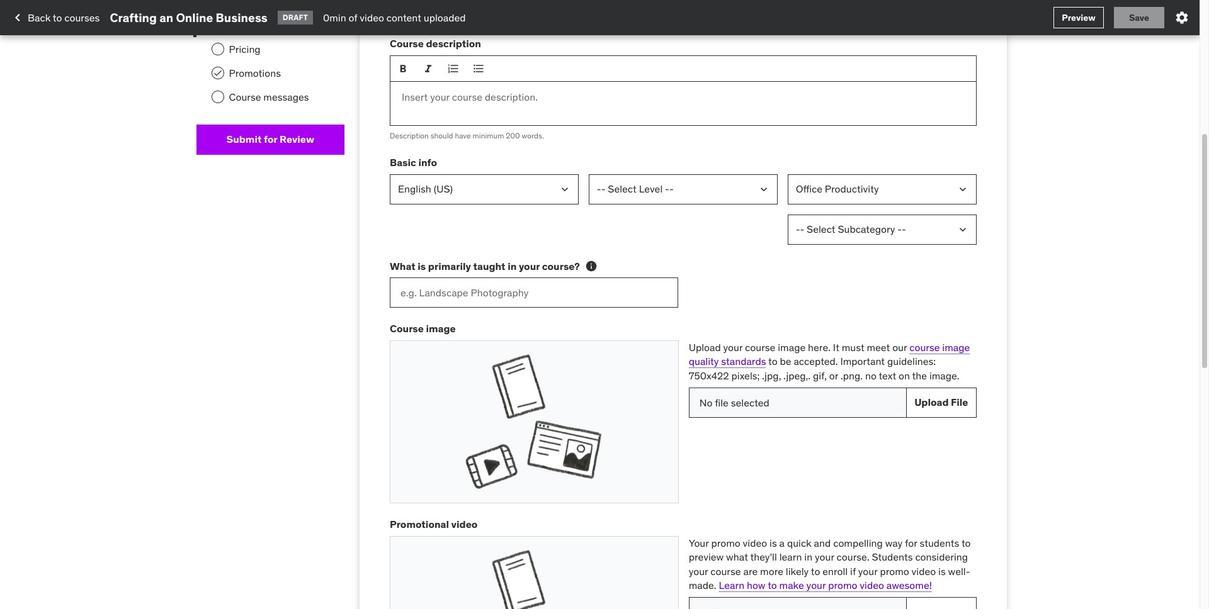 Task type: vqa. For each thing, say whether or not it's contained in the screenshot.
IS
yes



Task type: describe. For each thing, give the bounding box(es) containing it.
video up 'awesome!'
[[912, 565, 936, 578]]

course image
[[390, 323, 456, 335]]

750x422
[[689, 369, 729, 382]]

Course subtitle text field
[[390, 0, 940, 7]]

course landing page link
[[196, 13, 345, 37]]

course for course image
[[390, 323, 424, 335]]

0 horizontal spatial is
[[418, 260, 426, 273]]

compelling
[[834, 537, 883, 550]]

content
[[387, 11, 421, 24]]

awesome!
[[887, 580, 932, 592]]

minimum
[[473, 131, 504, 140]]

upload your course image here. it must meet our
[[689, 341, 910, 354]]

1 horizontal spatial course
[[745, 341, 776, 354]]

bold image
[[397, 62, 409, 75]]

text
[[879, 369, 897, 382]]

should
[[431, 131, 453, 140]]

preview
[[689, 551, 724, 564]]

selected
[[731, 397, 770, 409]]

2 horizontal spatial promo
[[880, 565, 909, 578]]

use
[[390, 12, 403, 21]]

on
[[899, 369, 910, 382]]

0 vertical spatial course.
[[746, 12, 771, 21]]

learn how to make your promo video awesome! link
[[719, 580, 932, 592]]

primarily
[[428, 260, 471, 273]]

course. inside "your promo video is a quick and compelling way for students to preview what they'll learn in your course. students considering your course are more likely to enroll if your promo video is well- made."
[[837, 551, 870, 564]]

incomplete image for course landing page
[[211, 18, 224, 31]]

considering
[[916, 551, 968, 564]]

likely
[[786, 565, 809, 578]]

completed image
[[213, 68, 223, 78]]

1 horizontal spatial of
[[544, 12, 550, 21]]

to be accepted. important guidelines: 750x422 pixels; .jpg, .jpeg,. gif, or .png. no text on the image.
[[689, 355, 960, 382]]

use 1 or 2 related keywords, and mention 3-4 of the most important areas that you've covered during your course.
[[390, 12, 771, 21]]

1 vertical spatial is
[[770, 537, 777, 550]]

pixels;
[[732, 369, 760, 382]]

course?
[[542, 260, 580, 273]]

for inside submit for review 'button'
[[264, 133, 277, 146]]

video up they'll
[[743, 537, 767, 550]]

submit for review
[[226, 133, 314, 146]]

meet
[[867, 341, 890, 354]]

image for course image quality standards
[[943, 341, 970, 354]]

gif,
[[813, 369, 827, 382]]

course description
[[390, 37, 481, 50]]

to inside "to be accepted. important guidelines: 750x422 pixels; .jpg, .jpeg,. gif, or .png. no text on the image."
[[769, 355, 778, 368]]

for inside "your promo video is a quick and compelling way for students to preview what they'll learn in your course. students considering your course are more likely to enroll if your promo video is well- made."
[[905, 537, 918, 550]]

0 horizontal spatial of
[[349, 11, 357, 24]]

description
[[426, 37, 481, 50]]

file
[[951, 396, 969, 409]]

keywords,
[[450, 12, 484, 21]]

what
[[390, 260, 416, 273]]

pricing link
[[196, 37, 345, 61]]

no file selected
[[700, 397, 770, 409]]

business
[[216, 10, 268, 25]]

messages
[[264, 91, 309, 104]]

that
[[639, 12, 652, 21]]

review
[[280, 133, 314, 146]]

must
[[842, 341, 865, 354]]

mention
[[500, 12, 528, 21]]

here.
[[808, 341, 831, 354]]

submit
[[226, 133, 262, 146]]

to right students
[[962, 537, 971, 550]]

course image quality standards
[[689, 341, 970, 368]]

uploaded
[[424, 11, 466, 24]]

how
[[747, 580, 766, 592]]

submit for review button
[[196, 125, 345, 155]]

course messages
[[229, 91, 309, 104]]

areas
[[619, 12, 637, 21]]

course for course landing page
[[229, 18, 261, 31]]

guidelines:
[[888, 355, 936, 368]]

video down students
[[860, 580, 884, 592]]

your up the enroll
[[815, 551, 835, 564]]

in inside "your promo video is a quick and compelling way for students to preview what they'll learn in your course. students considering your course are more likely to enroll if your promo video is well- made."
[[805, 551, 813, 564]]

upload for upload file
[[915, 396, 949, 409]]

course landing page
[[229, 18, 322, 31]]

2 vertical spatial is
[[939, 565, 946, 578]]

related
[[424, 12, 448, 21]]

no
[[866, 369, 877, 382]]

Insert your course description. text field
[[390, 82, 977, 126]]

no
[[700, 397, 713, 409]]

video right promotional
[[451, 519, 478, 531]]

course messages link
[[196, 85, 345, 110]]

your up made.
[[689, 565, 708, 578]]

an
[[159, 10, 173, 25]]

course for course description
[[390, 37, 424, 50]]

video left use
[[360, 11, 384, 24]]

learn
[[780, 551, 802, 564]]

save
[[1129, 12, 1150, 23]]

to right back
[[53, 11, 62, 24]]

medium image
[[10, 10, 25, 25]]

draft
[[283, 12, 308, 22]]

most
[[565, 12, 582, 21]]

more
[[760, 565, 784, 578]]

a
[[780, 537, 785, 550]]

3-
[[530, 12, 537, 21]]

.jpeg,.
[[784, 369, 811, 382]]

basic
[[390, 156, 416, 169]]

important
[[584, 12, 617, 21]]

course image quality standards link
[[689, 341, 970, 368]]

way
[[886, 537, 903, 550]]

standards
[[722, 355, 766, 368]]

incomplete image for course messages
[[211, 91, 224, 104]]

or inside "to be accepted. important guidelines: 750x422 pixels; .jpg, .jpeg,. gif, or .png. no text on the image."
[[830, 369, 839, 382]]

get info image
[[585, 260, 598, 273]]

to up learn how to make your promo video awesome!
[[811, 565, 820, 578]]



Task type: locate. For each thing, give the bounding box(es) containing it.
and right quick
[[814, 537, 831, 550]]

incomplete image for pricing
[[211, 43, 224, 55]]

0 vertical spatial promo
[[712, 537, 741, 550]]

1 horizontal spatial for
[[905, 537, 918, 550]]

2 horizontal spatial course
[[910, 341, 940, 354]]

important
[[841, 355, 885, 368]]

if
[[850, 565, 856, 578]]

incomplete image down completed icon
[[211, 91, 224, 104]]

learn how to make your promo video awesome!
[[719, 580, 932, 592]]

quick
[[787, 537, 812, 550]]

1 horizontal spatial promo
[[829, 580, 858, 592]]

they'll
[[751, 551, 777, 564]]

info
[[419, 156, 437, 169]]

0 vertical spatial for
[[264, 133, 277, 146]]

taught
[[473, 260, 506, 273]]

2 horizontal spatial image
[[943, 341, 970, 354]]

your down likely
[[807, 580, 826, 592]]

is
[[418, 260, 426, 273], [770, 537, 777, 550], [939, 565, 946, 578]]

course. up if
[[837, 551, 870, 564]]

the inside "to be accepted. important guidelines: 750x422 pixels; .jpg, .jpeg,. gif, or .png. no text on the image."
[[913, 369, 927, 382]]

you've
[[654, 12, 676, 21]]

words.
[[522, 131, 544, 140]]

2
[[418, 12, 423, 21]]

course inside "your promo video is a quick and compelling way for students to preview what they'll learn in your course. students considering your course are more likely to enroll if your promo video is well- made."
[[711, 565, 741, 578]]

1 horizontal spatial image
[[778, 341, 806, 354]]

online
[[176, 10, 213, 25]]

course.
[[746, 12, 771, 21], [837, 551, 870, 564]]

your up e.g. landscape photography text box
[[519, 260, 540, 273]]

your promo video is a quick and compelling way for students to preview what they'll learn in your course. students considering your course are more likely to enroll if your promo video is well- made.
[[689, 537, 971, 592]]

1 vertical spatial upload
[[915, 396, 949, 409]]

well-
[[948, 565, 970, 578]]

back
[[28, 11, 51, 24]]

save button
[[1114, 7, 1165, 28]]

promo down students
[[880, 565, 909, 578]]

0 vertical spatial the
[[552, 12, 563, 21]]

the
[[552, 12, 563, 21], [913, 369, 927, 382]]

is down considering
[[939, 565, 946, 578]]

0 horizontal spatial for
[[264, 133, 277, 146]]

.png.
[[841, 369, 863, 382]]

2 incomplete image from the top
[[211, 43, 224, 55]]

completed element
[[211, 67, 224, 79]]

1 horizontal spatial in
[[805, 551, 813, 564]]

are
[[744, 565, 758, 578]]

to
[[53, 11, 62, 24], [769, 355, 778, 368], [962, 537, 971, 550], [811, 565, 820, 578], [768, 580, 777, 592]]

1 vertical spatial in
[[805, 551, 813, 564]]

of right 4
[[544, 12, 550, 21]]

1 horizontal spatial and
[[814, 537, 831, 550]]

promotions
[[229, 67, 281, 79]]

for
[[264, 133, 277, 146], [905, 537, 918, 550]]

0 horizontal spatial course
[[711, 565, 741, 578]]

1 horizontal spatial course.
[[837, 551, 870, 564]]

of right 0min
[[349, 11, 357, 24]]

promotions link
[[196, 61, 345, 85]]

and
[[486, 12, 498, 21], [814, 537, 831, 550]]

course down what
[[390, 323, 424, 335]]

students
[[872, 551, 913, 564]]

0 horizontal spatial upload
[[689, 341, 721, 354]]

course down promotions
[[229, 91, 261, 104]]

it
[[833, 341, 840, 354]]

and for keywords,
[[486, 12, 498, 21]]

in right taught
[[508, 260, 517, 273]]

3 incomplete image from the top
[[211, 91, 224, 104]]

course. right during
[[746, 12, 771, 21]]

1 vertical spatial and
[[814, 537, 831, 550]]

2 vertical spatial incomplete image
[[211, 91, 224, 104]]

to down more at right
[[768, 580, 777, 592]]

1 horizontal spatial the
[[913, 369, 927, 382]]

course up learn
[[711, 565, 741, 578]]

is left 'a'
[[770, 537, 777, 550]]

numbers image
[[447, 62, 460, 75]]

and for quick
[[814, 537, 831, 550]]

be
[[780, 355, 792, 368]]

promo up what
[[712, 537, 741, 550]]

upload for upload your course image here. it must meet our
[[689, 341, 721, 354]]

in down quick
[[805, 551, 813, 564]]

.jpg,
[[762, 369, 781, 382]]

and inside "your promo video is a quick and compelling way for students to preview what they'll learn in your course. students considering your course are more likely to enroll if your promo video is well- made."
[[814, 537, 831, 550]]

1 vertical spatial incomplete image
[[211, 43, 224, 55]]

landing
[[264, 18, 297, 31]]

covered
[[677, 12, 704, 21]]

1 horizontal spatial or
[[830, 369, 839, 382]]

is right what
[[418, 260, 426, 273]]

back to courses link
[[10, 7, 100, 28]]

course for course messages
[[229, 91, 261, 104]]

or right gif,
[[830, 369, 839, 382]]

and left mention
[[486, 12, 498, 21]]

of
[[349, 11, 357, 24], [544, 12, 550, 21]]

learn
[[719, 580, 745, 592]]

the right on
[[913, 369, 927, 382]]

1 horizontal spatial upload
[[915, 396, 949, 409]]

quality
[[689, 355, 719, 368]]

course up bold icon
[[390, 37, 424, 50]]

1
[[405, 12, 408, 21]]

0 horizontal spatial or
[[410, 12, 416, 21]]

1 vertical spatial for
[[905, 537, 918, 550]]

0 vertical spatial in
[[508, 260, 517, 273]]

0 horizontal spatial in
[[508, 260, 517, 273]]

for right way
[[905, 537, 918, 550]]

your
[[730, 12, 744, 21], [519, 260, 540, 273], [724, 341, 743, 354], [815, 551, 835, 564], [689, 565, 708, 578], [859, 565, 878, 578], [807, 580, 826, 592]]

promotional video
[[390, 519, 478, 531]]

2 vertical spatial promo
[[829, 580, 858, 592]]

0min of video content uploaded
[[323, 11, 466, 24]]

1 vertical spatial course.
[[837, 551, 870, 564]]

during
[[706, 12, 728, 21]]

incomplete image
[[211, 18, 224, 31], [211, 43, 224, 55], [211, 91, 224, 104]]

0 horizontal spatial course.
[[746, 12, 771, 21]]

your right during
[[730, 12, 744, 21]]

course up guidelines:
[[910, 341, 940, 354]]

crafting
[[110, 10, 157, 25]]

0 vertical spatial and
[[486, 12, 498, 21]]

course
[[745, 341, 776, 354], [910, 341, 940, 354], [711, 565, 741, 578]]

0 horizontal spatial promo
[[712, 537, 741, 550]]

0 vertical spatial or
[[410, 12, 416, 21]]

for left review
[[264, 133, 277, 146]]

image inside course image quality standards
[[943, 341, 970, 354]]

4
[[537, 12, 542, 21]]

course up standards
[[745, 341, 776, 354]]

incomplete image up completed icon
[[211, 43, 224, 55]]

0 vertical spatial incomplete image
[[211, 18, 224, 31]]

students
[[920, 537, 960, 550]]

video
[[360, 11, 384, 24], [451, 519, 478, 531], [743, 537, 767, 550], [912, 565, 936, 578], [860, 580, 884, 592]]

make
[[780, 580, 804, 592]]

e.g. Landscape Photography text field
[[390, 278, 678, 308]]

1 horizontal spatial is
[[770, 537, 777, 550]]

2 horizontal spatial is
[[939, 565, 946, 578]]

promo down the enroll
[[829, 580, 858, 592]]

preview link
[[1054, 7, 1104, 28]]

placeholder image
[[391, 537, 678, 610]]

1 vertical spatial the
[[913, 369, 927, 382]]

your up standards
[[724, 341, 743, 354]]

0 horizontal spatial the
[[552, 12, 563, 21]]

image for course image
[[426, 323, 456, 335]]

course settings image
[[1175, 10, 1190, 25]]

accepted.
[[794, 355, 838, 368]]

0 vertical spatial is
[[418, 260, 426, 273]]

course inside course image quality standards
[[910, 341, 940, 354]]

enroll
[[823, 565, 848, 578]]

description
[[390, 131, 429, 140]]

pricing
[[229, 43, 261, 55]]

0 horizontal spatial and
[[486, 12, 498, 21]]

have
[[455, 131, 471, 140]]

upload up quality
[[689, 341, 721, 354]]

bullets image
[[472, 62, 485, 75]]

your
[[689, 537, 709, 550]]

the left most
[[552, 12, 563, 21]]

course up pricing
[[229, 18, 261, 31]]

made.
[[689, 580, 717, 592]]

incomplete image up completed element
[[211, 18, 224, 31]]

description should have minimum 200 words.
[[390, 131, 544, 140]]

italic image
[[422, 62, 435, 75]]

back to courses
[[28, 11, 100, 24]]

1 vertical spatial promo
[[880, 565, 909, 578]]

1 incomplete image from the top
[[211, 18, 224, 31]]

courses
[[64, 11, 100, 24]]

to left be
[[769, 355, 778, 368]]

our
[[893, 341, 907, 354]]

incomplete image inside course landing page link
[[211, 18, 224, 31]]

page
[[299, 18, 322, 31]]

0 vertical spatial upload
[[689, 341, 721, 354]]

what
[[726, 551, 748, 564]]

upload left file
[[915, 396, 949, 409]]

incomplete image inside course messages link
[[211, 91, 224, 104]]

your right if
[[859, 565, 878, 578]]

basic info
[[390, 156, 437, 169]]

1 vertical spatial or
[[830, 369, 839, 382]]

incomplete image inside pricing link
[[211, 43, 224, 55]]

200
[[506, 131, 520, 140]]

0 horizontal spatial image
[[426, 323, 456, 335]]

or right 1
[[410, 12, 416, 21]]

preview
[[1062, 12, 1096, 23]]



